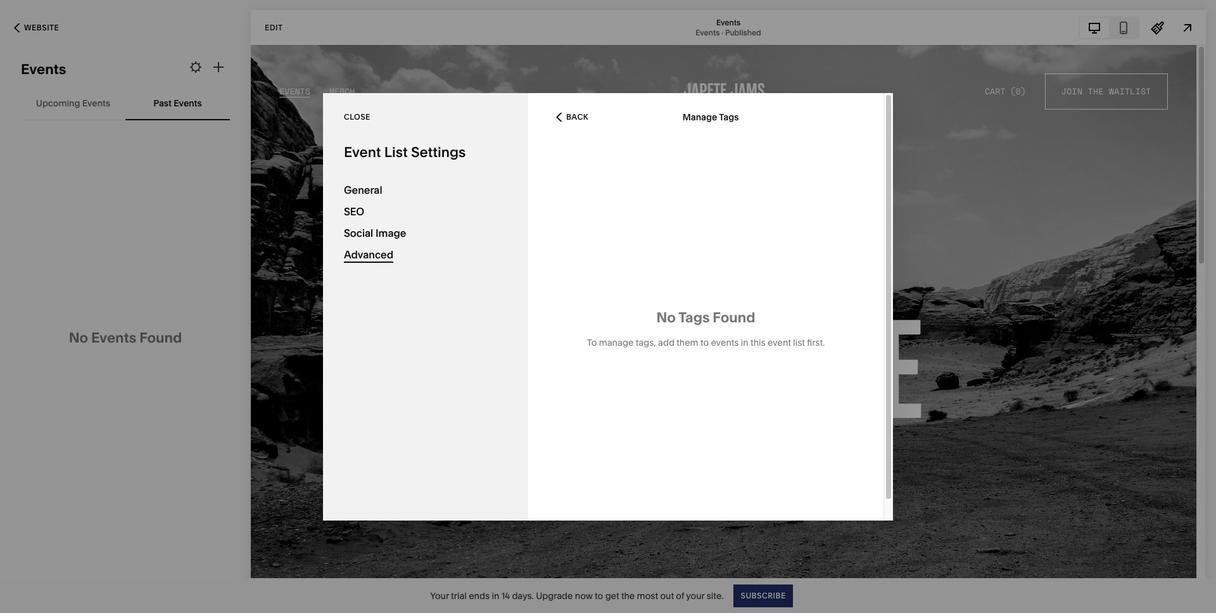 Task type: vqa. For each thing, say whether or not it's contained in the screenshot.
EVENT LIST SETTINGS
yes



Task type: describe. For each thing, give the bounding box(es) containing it.
upcoming events button
[[25, 86, 122, 120]]

0 horizontal spatial in
[[492, 590, 500, 602]]

events for events events · published
[[696, 28, 720, 37]]

no events found
[[69, 330, 182, 347]]

seo
[[344, 205, 365, 218]]

events
[[711, 337, 739, 348]]

upcoming events
[[36, 97, 110, 109]]

this
[[751, 337, 766, 348]]

first.
[[808, 337, 825, 348]]

manage
[[599, 337, 634, 348]]

now
[[575, 590, 593, 602]]

image
[[376, 227, 406, 239]]

trial
[[451, 590, 467, 602]]

of
[[676, 590, 685, 602]]

add
[[658, 337, 675, 348]]

manage
[[683, 112, 718, 123]]

event
[[768, 337, 791, 348]]

them
[[677, 337, 699, 348]]

upcoming
[[36, 97, 80, 109]]

general link
[[344, 179, 508, 201]]

the
[[622, 590, 635, 602]]

events events · published
[[696, 17, 762, 37]]

edit
[[265, 22, 283, 32]]

list
[[384, 144, 408, 161]]

site.
[[707, 590, 724, 602]]

out
[[661, 590, 674, 602]]

14
[[502, 590, 510, 602]]

past
[[154, 97, 172, 109]]

no for no tags found
[[657, 309, 676, 326]]

past events
[[154, 97, 202, 109]]

most
[[637, 590, 658, 602]]

no tags found
[[657, 309, 756, 326]]

found for no events found
[[140, 330, 182, 347]]

tab list containing upcoming events
[[21, 86, 230, 120]]

social image
[[344, 227, 406, 239]]

to
[[587, 337, 597, 348]]

edit button
[[257, 16, 291, 39]]

close
[[344, 112, 371, 122]]

advanced
[[344, 248, 394, 261]]

website button
[[0, 14, 73, 42]]



Task type: locate. For each thing, give the bounding box(es) containing it.
tags right manage
[[719, 112, 739, 123]]

settings
[[411, 144, 466, 161]]

events for upcoming events
[[82, 97, 110, 109]]

1 horizontal spatial in
[[741, 337, 749, 348]]

events for no events found
[[91, 330, 136, 347]]

in left this
[[741, 337, 749, 348]]

social
[[344, 227, 373, 239]]

0 horizontal spatial found
[[140, 330, 182, 347]]

tab list
[[1081, 17, 1139, 38], [21, 86, 230, 120]]

1 vertical spatial to
[[595, 590, 604, 602]]

your trial ends in 14 days. upgrade now to get the most out of your site.
[[430, 590, 724, 602]]

your
[[430, 590, 449, 602]]

upgrade
[[536, 590, 573, 602]]

0 vertical spatial tags
[[719, 112, 739, 123]]

0 vertical spatial in
[[741, 337, 749, 348]]

get
[[606, 590, 620, 602]]

to
[[701, 337, 709, 348], [595, 590, 604, 602]]

tags
[[719, 112, 739, 123], [679, 309, 710, 326]]

no
[[657, 309, 676, 326], [69, 330, 88, 347]]

general
[[344, 183, 383, 196]]

·
[[722, 28, 724, 37]]

back button
[[553, 103, 593, 131]]

ends
[[469, 590, 490, 602]]

advanced link
[[344, 244, 508, 265]]

events inside button
[[82, 97, 110, 109]]

1 vertical spatial found
[[140, 330, 182, 347]]

close button
[[344, 106, 371, 129]]

0 horizontal spatial no
[[69, 330, 88, 347]]

seo link
[[344, 201, 508, 222]]

0 vertical spatial to
[[701, 337, 709, 348]]

past events button
[[129, 86, 226, 120]]

back
[[567, 112, 589, 122]]

0 horizontal spatial tags
[[679, 309, 710, 326]]

0 horizontal spatial to
[[595, 590, 604, 602]]

0 vertical spatial found
[[713, 309, 756, 326]]

1 vertical spatial no
[[69, 330, 88, 347]]

found
[[713, 309, 756, 326], [140, 330, 182, 347]]

events
[[717, 17, 741, 27], [696, 28, 720, 37], [21, 61, 66, 78], [82, 97, 110, 109], [174, 97, 202, 109], [91, 330, 136, 347]]

tags for manage
[[719, 112, 739, 123]]

events for past events
[[174, 97, 202, 109]]

1 vertical spatial tab list
[[21, 86, 230, 120]]

dialog containing event list settings
[[323, 93, 894, 521]]

events inside button
[[174, 97, 202, 109]]

no for no events found
[[69, 330, 88, 347]]

dialog
[[323, 93, 894, 521]]

in left 14
[[492, 590, 500, 602]]

in
[[741, 337, 749, 348], [492, 590, 500, 602]]

list
[[794, 337, 805, 348]]

to right "them"
[[701, 337, 709, 348]]

tags,
[[636, 337, 656, 348]]

1 vertical spatial tags
[[679, 309, 710, 326]]

days.
[[512, 590, 534, 602]]

found for no tags found
[[713, 309, 756, 326]]

1 vertical spatial in
[[492, 590, 500, 602]]

0 vertical spatial no
[[657, 309, 676, 326]]

1 horizontal spatial to
[[701, 337, 709, 348]]

to left the get at the bottom of the page
[[595, 590, 604, 602]]

0 vertical spatial tab list
[[1081, 17, 1139, 38]]

event list settings
[[344, 144, 466, 161]]

manage tags
[[683, 112, 739, 123]]

event
[[344, 144, 381, 161]]

tags up "them"
[[679, 309, 710, 326]]

tags for no
[[679, 309, 710, 326]]

to manage tags, add them to events in this event list first.
[[587, 337, 825, 348]]

1 horizontal spatial tags
[[719, 112, 739, 123]]

1 horizontal spatial found
[[713, 309, 756, 326]]

your
[[687, 590, 705, 602]]

published
[[726, 28, 762, 37]]

1 horizontal spatial tab list
[[1081, 17, 1139, 38]]

0 horizontal spatial tab list
[[21, 86, 230, 120]]

social image link
[[344, 222, 508, 244]]

website
[[24, 23, 59, 32]]

1 horizontal spatial no
[[657, 309, 676, 326]]



